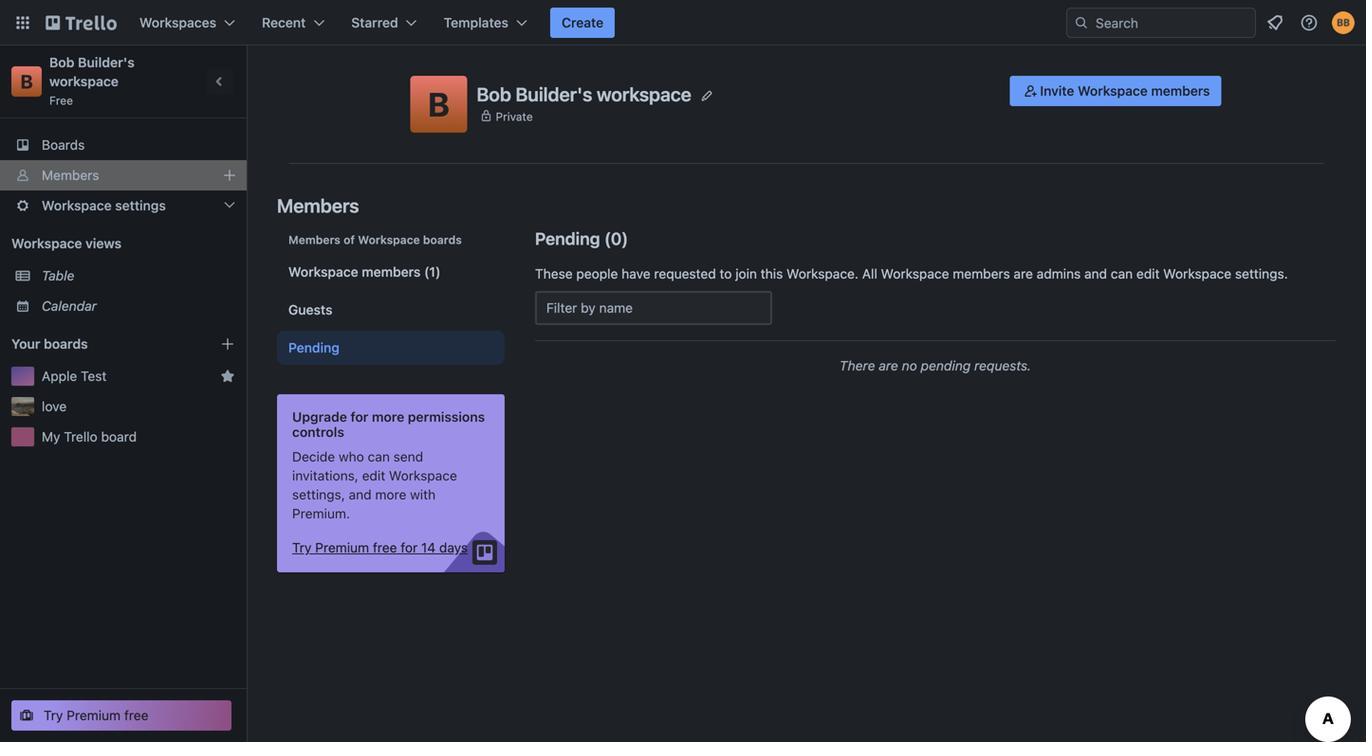 Task type: describe. For each thing, give the bounding box(es) containing it.
test
[[81, 369, 107, 384]]

bob builder's workspace link
[[49, 55, 138, 89]]

settings
[[115, 198, 166, 213]]

invitations,
[[292, 468, 358, 484]]

workspace up table
[[11, 236, 82, 251]]

search image
[[1074, 15, 1089, 30]]

admins
[[1037, 266, 1081, 282]]

upgrade for more permissions controls decide who can send invitations, edit workspace settings, and more with premium.
[[292, 409, 485, 522]]

pending link
[[277, 331, 505, 365]]

members of workspace boards
[[288, 233, 462, 247]]

workspace for bob builder's workspace
[[597, 83, 692, 105]]

primary element
[[0, 0, 1366, 46]]

create button
[[550, 8, 615, 38]]

workspace navigation collapse icon image
[[207, 68, 233, 95]]

workspaces button
[[128, 8, 247, 38]]

create
[[562, 15, 604, 30]]

bob for bob builder's workspace free
[[49, 55, 74, 70]]

workspace for bob builder's workspace free
[[49, 74, 119, 89]]

builder's for bob builder's workspace free
[[78, 55, 135, 70]]

this
[[761, 266, 783, 282]]

recent button
[[251, 8, 336, 38]]

add board image
[[220, 337, 235, 352]]

0 vertical spatial more
[[372, 409, 404, 425]]

with
[[410, 487, 436, 503]]

sm image
[[1021, 82, 1040, 101]]

b for "b" button
[[428, 84, 450, 124]]

Filter by name text field
[[535, 291, 772, 325]]

love
[[42, 399, 67, 415]]

templates
[[444, 15, 509, 30]]

edit inside upgrade for more permissions controls decide who can send invitations, edit workspace settings, and more with premium.
[[362, 468, 385, 484]]

0
[[611, 229, 622, 249]]

free for try premium free
[[124, 708, 148, 724]]

bob for bob builder's workspace
[[477, 83, 511, 105]]

0 notifications image
[[1264, 11, 1286, 34]]

workspace settings button
[[0, 191, 247, 221]]

these
[[535, 266, 573, 282]]

try for try premium free for 14 days
[[292, 540, 312, 556]]

boards
[[42, 137, 85, 153]]

who
[[339, 449, 364, 465]]

try premium free for 14 days button
[[292, 539, 468, 558]]

b button
[[410, 76, 467, 133]]

workspace up guests
[[288, 264, 358, 280]]

)
[[622, 229, 628, 249]]

table link
[[42, 267, 235, 286]]

bob builder's workspace free
[[49, 55, 138, 107]]

try premium free
[[44, 708, 148, 724]]

builder's for bob builder's workspace
[[516, 83, 592, 105]]

your boards with 3 items element
[[11, 333, 192, 356]]

0 vertical spatial can
[[1111, 266, 1133, 282]]

settings,
[[292, 487, 345, 503]]

templates button
[[432, 8, 539, 38]]

private
[[496, 110, 533, 123]]

free
[[49, 94, 73, 107]]

decide
[[292, 449, 335, 465]]

workspace inside button
[[1078, 83, 1148, 99]]

members link
[[0, 160, 247, 191]]

1 horizontal spatial members
[[953, 266, 1010, 282]]

b for b 'link' on the left of page
[[20, 70, 33, 92]]

starred button
[[340, 8, 429, 38]]

your boards
[[11, 336, 88, 352]]

0 horizontal spatial members
[[362, 264, 421, 280]]

there
[[839, 358, 875, 374]]

0 vertical spatial members
[[42, 167, 99, 183]]

no
[[902, 358, 917, 374]]

people
[[576, 266, 618, 282]]

2 vertical spatial members
[[288, 233, 341, 247]]

workspace members
[[288, 264, 421, 280]]

invite workspace members
[[1040, 83, 1210, 99]]

apple test
[[42, 369, 107, 384]]

boards link
[[0, 130, 247, 160]]

my trello board link
[[42, 428, 235, 447]]

back to home image
[[46, 8, 117, 38]]

pending
[[921, 358, 971, 374]]

for inside button
[[401, 540, 418, 556]]

my
[[42, 429, 60, 445]]

invite
[[1040, 83, 1074, 99]]

1 vertical spatial more
[[375, 487, 406, 503]]



Task type: vqa. For each thing, say whether or not it's contained in the screenshot.
the Aladin
no



Task type: locate. For each thing, give the bounding box(es) containing it.
0 vertical spatial pending
[[535, 229, 600, 249]]

starred icon image
[[220, 369, 235, 384]]

1 vertical spatial try
[[44, 708, 63, 724]]

premium
[[315, 540, 369, 556], [67, 708, 121, 724]]

your
[[11, 336, 40, 352]]

0 vertical spatial builder's
[[78, 55, 135, 70]]

are left no
[[879, 358, 898, 374]]

free for try premium free for 14 days
[[373, 540, 397, 556]]

members down search field
[[1151, 83, 1210, 99]]

(1)
[[424, 264, 441, 280]]

days
[[439, 540, 468, 556]]

1 horizontal spatial premium
[[315, 540, 369, 556]]

0 vertical spatial are
[[1014, 266, 1033, 282]]

members inside button
[[1151, 83, 1210, 99]]

views
[[85, 236, 121, 251]]

b
[[20, 70, 33, 92], [428, 84, 450, 124]]

guests link
[[277, 293, 505, 327]]

1 vertical spatial builder's
[[516, 83, 592, 105]]

members
[[1151, 83, 1210, 99], [362, 264, 421, 280], [953, 266, 1010, 282]]

to
[[720, 266, 732, 282]]

are
[[1014, 266, 1033, 282], [879, 358, 898, 374]]

love link
[[42, 398, 235, 416]]

can right who
[[368, 449, 390, 465]]

b inside 'link'
[[20, 70, 33, 92]]

send
[[393, 449, 423, 465]]

edit
[[1136, 266, 1160, 282], [362, 468, 385, 484]]

1 vertical spatial free
[[124, 708, 148, 724]]

0 horizontal spatial workspace
[[49, 74, 119, 89]]

workspace
[[1078, 83, 1148, 99], [42, 198, 112, 213], [358, 233, 420, 247], [11, 236, 82, 251], [288, 264, 358, 280], [881, 266, 949, 282], [1163, 266, 1232, 282], [389, 468, 457, 484]]

1 vertical spatial members
[[277, 194, 359, 217]]

edit down who
[[362, 468, 385, 484]]

bob up private
[[477, 83, 511, 105]]

builder's
[[78, 55, 135, 70], [516, 83, 592, 105]]

0 horizontal spatial edit
[[362, 468, 385, 484]]

recent
[[262, 15, 306, 30]]

settings.
[[1235, 266, 1288, 282]]

1 vertical spatial and
[[349, 487, 372, 503]]

bob inside "bob builder's workspace free"
[[49, 55, 74, 70]]

calendar link
[[42, 297, 235, 316]]

1 horizontal spatial builder's
[[516, 83, 592, 105]]

0 vertical spatial bob
[[49, 55, 74, 70]]

and
[[1084, 266, 1107, 282], [349, 487, 372, 503]]

0 horizontal spatial builder's
[[78, 55, 135, 70]]

boards
[[423, 233, 462, 247], [44, 336, 88, 352]]

1 horizontal spatial workspace
[[597, 83, 692, 105]]

1 horizontal spatial and
[[1084, 266, 1107, 282]]

table
[[42, 268, 74, 284]]

there are no pending requests.
[[839, 358, 1031, 374]]

boards up (1)
[[423, 233, 462, 247]]

1 vertical spatial boards
[[44, 336, 88, 352]]

all
[[862, 266, 877, 282]]

0 horizontal spatial pending
[[288, 340, 340, 356]]

trello
[[64, 429, 97, 445]]

requests.
[[974, 358, 1031, 374]]

these people have requested to join this workspace. all workspace members are admins and can edit workspace settings.
[[535, 266, 1288, 282]]

apple test link
[[42, 367, 213, 386]]

more left 'with'
[[375, 487, 406, 503]]

for right upgrade
[[350, 409, 368, 425]]

workspace.
[[787, 266, 859, 282]]

1 horizontal spatial b
[[428, 84, 450, 124]]

1 vertical spatial bob
[[477, 83, 511, 105]]

workspace inside upgrade for more permissions controls decide who can send invitations, edit workspace settings, and more with premium.
[[389, 468, 457, 484]]

free
[[373, 540, 397, 556], [124, 708, 148, 724]]

open information menu image
[[1300, 13, 1319, 32]]

guests
[[288, 302, 332, 318]]

1 horizontal spatial pending
[[535, 229, 600, 249]]

0 vertical spatial boards
[[423, 233, 462, 247]]

workspace down primary element
[[597, 83, 692, 105]]

0 horizontal spatial b
[[20, 70, 33, 92]]

1 vertical spatial are
[[879, 358, 898, 374]]

workspace up 'with'
[[389, 468, 457, 484]]

0 horizontal spatial free
[[124, 708, 148, 724]]

b link
[[11, 66, 42, 97]]

builder's down back to home image
[[78, 55, 135, 70]]

1 horizontal spatial can
[[1111, 266, 1133, 282]]

of
[[344, 233, 355, 247]]

1 vertical spatial for
[[401, 540, 418, 556]]

starred
[[351, 15, 398, 30]]

0 vertical spatial try
[[292, 540, 312, 556]]

workspace left settings.
[[1163, 266, 1232, 282]]

0 horizontal spatial boards
[[44, 336, 88, 352]]

members left "admins"
[[953, 266, 1010, 282]]

premium for try premium free
[[67, 708, 121, 724]]

( 0 )
[[604, 229, 628, 249]]

b left private
[[428, 84, 450, 124]]

are left "admins"
[[1014, 266, 1033, 282]]

0 horizontal spatial and
[[349, 487, 372, 503]]

bob
[[49, 55, 74, 70], [477, 83, 511, 105]]

pending down guests
[[288, 340, 340, 356]]

Search field
[[1089, 9, 1255, 37]]

requested
[[654, 266, 716, 282]]

workspace inside "bob builder's workspace free"
[[49, 74, 119, 89]]

join
[[736, 266, 757, 282]]

try for try premium free
[[44, 708, 63, 724]]

members down boards at top left
[[42, 167, 99, 183]]

0 horizontal spatial can
[[368, 449, 390, 465]]

members up of
[[277, 194, 359, 217]]

bob up free
[[49, 55, 74, 70]]

board
[[101, 429, 137, 445]]

and down who
[[349, 487, 372, 503]]

1 vertical spatial edit
[[362, 468, 385, 484]]

premium.
[[292, 506, 350, 522]]

more up send
[[372, 409, 404, 425]]

edit right "admins"
[[1136, 266, 1160, 282]]

workspace settings
[[42, 198, 166, 213]]

0 vertical spatial free
[[373, 540, 397, 556]]

1 vertical spatial pending
[[288, 340, 340, 356]]

have
[[622, 266, 650, 282]]

for inside upgrade for more permissions controls decide who can send invitations, edit workspace settings, and more with premium.
[[350, 409, 368, 425]]

0 horizontal spatial are
[[879, 358, 898, 374]]

my trello board
[[42, 429, 137, 445]]

more
[[372, 409, 404, 425], [375, 487, 406, 503]]

workspace inside 'popup button'
[[42, 198, 112, 213]]

permissions
[[408, 409, 485, 425]]

members
[[42, 167, 99, 183], [277, 194, 359, 217], [288, 233, 341, 247]]

b left "bob builder's workspace free"
[[20, 70, 33, 92]]

0 vertical spatial edit
[[1136, 266, 1160, 282]]

(
[[604, 229, 611, 249]]

14
[[421, 540, 436, 556]]

1 horizontal spatial boards
[[423, 233, 462, 247]]

free inside try premium free for 14 days button
[[373, 540, 397, 556]]

1 vertical spatial premium
[[67, 708, 121, 724]]

apple
[[42, 369, 77, 384]]

and for admins
[[1084, 266, 1107, 282]]

and inside upgrade for more permissions controls decide who can send invitations, edit workspace settings, and more with premium.
[[349, 487, 372, 503]]

boards up apple
[[44, 336, 88, 352]]

1 horizontal spatial bob
[[477, 83, 511, 105]]

builder's inside "bob builder's workspace free"
[[78, 55, 135, 70]]

1 horizontal spatial are
[[1014, 266, 1033, 282]]

try premium free button
[[11, 701, 231, 731]]

for left 14
[[401, 540, 418, 556]]

can right "admins"
[[1111, 266, 1133, 282]]

premium for try premium free for 14 days
[[315, 540, 369, 556]]

workspace right all
[[881, 266, 949, 282]]

0 vertical spatial and
[[1084, 266, 1107, 282]]

1 horizontal spatial free
[[373, 540, 397, 556]]

pending up these
[[535, 229, 600, 249]]

controls
[[292, 425, 344, 440]]

b inside button
[[428, 84, 450, 124]]

members down members of workspace boards on the left of the page
[[362, 264, 421, 280]]

can
[[1111, 266, 1133, 282], [368, 449, 390, 465]]

workspace right of
[[358, 233, 420, 247]]

workspace right invite
[[1078, 83, 1148, 99]]

and for settings,
[[349, 487, 372, 503]]

members left of
[[288, 233, 341, 247]]

1 horizontal spatial try
[[292, 540, 312, 556]]

free inside try premium free button
[[124, 708, 148, 724]]

0 vertical spatial for
[[350, 409, 368, 425]]

invite workspace members button
[[1010, 76, 1221, 106]]

workspace up free
[[49, 74, 119, 89]]

upgrade
[[292, 409, 347, 425]]

for
[[350, 409, 368, 425], [401, 540, 418, 556]]

1 vertical spatial can
[[368, 449, 390, 465]]

try premium free for 14 days
[[292, 540, 468, 556]]

workspaces
[[139, 15, 216, 30]]

0 horizontal spatial premium
[[67, 708, 121, 724]]

0 vertical spatial premium
[[315, 540, 369, 556]]

0 horizontal spatial bob
[[49, 55, 74, 70]]

workspace views
[[11, 236, 121, 251]]

1 horizontal spatial edit
[[1136, 266, 1160, 282]]

and right "admins"
[[1084, 266, 1107, 282]]

0 horizontal spatial try
[[44, 708, 63, 724]]

2 horizontal spatial members
[[1151, 83, 1210, 99]]

bob builder's workspace
[[477, 83, 692, 105]]

pending
[[535, 229, 600, 249], [288, 340, 340, 356]]

calendar
[[42, 298, 97, 314]]

1 horizontal spatial for
[[401, 540, 418, 556]]

can inside upgrade for more permissions controls decide who can send invitations, edit workspace settings, and more with premium.
[[368, 449, 390, 465]]

workspace up workspace views
[[42, 198, 112, 213]]

builder's up private
[[516, 83, 592, 105]]

bob builder (bobbuilder40) image
[[1332, 11, 1355, 34]]

0 horizontal spatial for
[[350, 409, 368, 425]]



